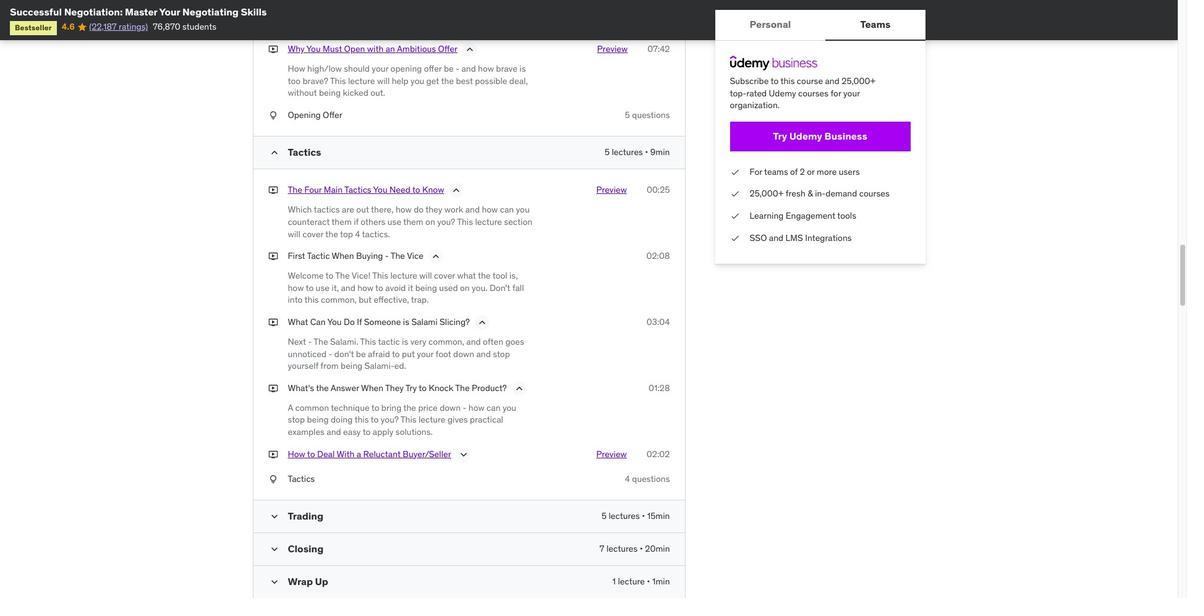 Task type: vqa. For each thing, say whether or not it's contained in the screenshot.
the "Capital One Accelerates Transformational Learning through Udemy Business"
no



Task type: locate. For each thing, give the bounding box(es) containing it.
0 vertical spatial how
[[288, 63, 305, 74]]

preview for 07:42
[[597, 43, 628, 54]]

you? down work
[[437, 217, 455, 228]]

and right 'it,'
[[341, 283, 356, 294]]

2 questions from the top
[[632, 474, 670, 485]]

and up best
[[462, 63, 476, 74]]

76,870
[[153, 21, 180, 32]]

the left price
[[404, 403, 416, 414]]

hide lecture description image for this
[[451, 185, 463, 197]]

small image
[[268, 147, 281, 159], [268, 511, 281, 523], [268, 544, 281, 556], [268, 577, 281, 589]]

2 vertical spatial tactics
[[288, 474, 315, 485]]

deal
[[317, 449, 335, 460]]

is left salami at left
[[403, 317, 410, 328]]

will down vice
[[420, 270, 432, 282]]

questions for 4 questions
[[632, 474, 670, 485]]

brave
[[496, 63, 518, 74]]

• for trading
[[642, 511, 645, 522]]

1 horizontal spatial when
[[361, 383, 384, 394]]

the left top
[[326, 229, 338, 240]]

0 horizontal spatial you
[[307, 43, 321, 54]]

your inside "how high/low should your opening offer be - and how brave is too brave? this lecture will help you get the best possible deal, without being kicked out."
[[372, 63, 389, 74]]

0 vertical spatial offer
[[438, 43, 458, 54]]

0 vertical spatial questions
[[632, 109, 670, 121]]

is up put
[[402, 337, 408, 348]]

you inside the a common technique to bring the price down - how can you stop being doing this to you? this lecture gives practical examples and easy to apply solutions.
[[503, 403, 517, 414]]

0 vertical spatial your
[[372, 63, 389, 74]]

xsmall image
[[268, 43, 278, 55], [730, 166, 740, 178], [268, 185, 278, 197], [730, 188, 740, 200], [730, 210, 740, 222], [730, 232, 740, 244], [268, 251, 278, 263]]

1 horizontal spatial use
[[388, 217, 402, 228]]

• for closing
[[640, 544, 643, 555]]

5 for tactics
[[605, 147, 610, 158]]

2 vertical spatial you
[[503, 403, 517, 414]]

with
[[337, 449, 355, 460]]

is,
[[510, 270, 518, 282]]

common,
[[321, 295, 357, 306], [429, 337, 465, 348]]

0 horizontal spatial 4
[[355, 229, 360, 240]]

xsmall image
[[268, 109, 278, 122], [268, 317, 278, 329], [268, 383, 278, 395], [268, 449, 278, 461], [268, 474, 278, 486]]

hide lecture description image up often
[[476, 317, 489, 329]]

this down work
[[457, 217, 473, 228]]

3 xsmall image from the top
[[268, 383, 278, 395]]

next
[[288, 337, 306, 348]]

1 vertical spatial is
[[403, 317, 410, 328]]

the inside "how high/low should your opening offer be - and how brave is too brave? this lecture will help you get the best possible deal, without being kicked out."
[[441, 75, 454, 86]]

vice!
[[352, 270, 371, 282]]

1 vertical spatial questions
[[632, 474, 670, 485]]

0 vertical spatial be
[[444, 63, 454, 74]]

questions up 9min
[[632, 109, 670, 121]]

offer inside button
[[438, 43, 458, 54]]

1 horizontal spatial this
[[355, 415, 369, 426]]

you left the do on the left of page
[[328, 317, 342, 328]]

buyer/seller
[[403, 449, 451, 460]]

2 horizontal spatial your
[[844, 88, 860, 99]]

1 vertical spatial you?
[[381, 415, 399, 426]]

you left get
[[411, 75, 425, 86]]

hide lecture description image right product?
[[513, 383, 526, 395]]

can up practical
[[487, 403, 501, 414]]

use inside welcome to the vice! this lecture will cover what the tool is, how to use it, and how to avoid it being used on you. don't fall into this common, but effective, trap.
[[316, 283, 330, 294]]

1 vertical spatial cover
[[434, 270, 455, 282]]

• for tactics
[[645, 147, 649, 158]]

this up solutions.
[[401, 415, 417, 426]]

when down top
[[332, 251, 354, 262]]

2 how from the top
[[288, 449, 305, 460]]

5 for trading
[[602, 511, 607, 522]]

2 small image from the top
[[268, 511, 281, 523]]

and
[[462, 63, 476, 74], [826, 75, 840, 87], [466, 204, 480, 216], [769, 232, 784, 243], [341, 283, 356, 294], [467, 337, 481, 348], [477, 349, 491, 360], [327, 427, 341, 438]]

your right "for"
[[844, 88, 860, 99]]

0 horizontal spatial will
[[288, 229, 301, 240]]

answer
[[331, 383, 359, 394]]

0 horizontal spatial this
[[305, 295, 319, 306]]

preview up 4 questions
[[597, 449, 627, 460]]

hide lecture description image up work
[[451, 185, 463, 197]]

this
[[330, 75, 346, 86], [457, 217, 473, 228], [373, 270, 389, 282], [360, 337, 376, 348], [401, 415, 417, 426]]

preview down 5 lectures • 9min
[[597, 185, 627, 196]]

the inside next - the salami. this tactic is very common, and often goes unnoticed - don't be afraid to put your foot down and stop yourself from being salami-ed.
[[314, 337, 328, 348]]

this inside welcome to the vice! this lecture will cover what the tool is, how to use it, and how to avoid it being used on you. don't fall into this common, but effective, trap.
[[373, 270, 389, 282]]

what can you do if someone is salami slicing?
[[288, 317, 470, 328]]

0 vertical spatial use
[[388, 217, 402, 228]]

0 vertical spatial preview
[[597, 43, 628, 54]]

1 horizontal spatial them
[[403, 217, 424, 228]]

0 vertical spatial you
[[307, 43, 321, 54]]

lecture
[[348, 75, 375, 86], [475, 217, 502, 228], [391, 270, 418, 282], [419, 415, 446, 426], [618, 577, 645, 588]]

you right why
[[307, 43, 321, 54]]

cover inside welcome to the vice! this lecture will cover what the tool is, how to use it, and how to avoid it being used on you. don't fall into this common, but effective, trap.
[[434, 270, 455, 282]]

2 vertical spatial is
[[402, 337, 408, 348]]

first
[[288, 251, 305, 262]]

1 vertical spatial how
[[288, 449, 305, 460]]

lecture inside welcome to the vice! this lecture will cover what the tool is, how to use it, and how to avoid it being used on you. don't fall into this common, but effective, trap.
[[391, 270, 418, 282]]

lectures for tactics
[[612, 147, 643, 158]]

them up top
[[332, 217, 352, 228]]

being
[[319, 87, 341, 98], [415, 283, 437, 294], [341, 361, 363, 372], [307, 415, 329, 426]]

how to deal with a reluctant buyer/seller
[[288, 449, 451, 460]]

2 vertical spatial your
[[417, 349, 434, 360]]

lms
[[786, 232, 804, 243]]

01:28
[[649, 383, 670, 394]]

0 vertical spatial you
[[411, 75, 425, 86]]

down inside next - the salami. this tactic is very common, and often goes unnoticed - don't be afraid to put your foot down and stop yourself from being salami-ed.
[[454, 349, 475, 360]]

hide lecture description image for being
[[430, 251, 442, 263]]

will inside which tactics are out there, how do they work and how can you counteract them if others use them on you? this lecture section will cover the top 4 tactics.
[[288, 229, 301, 240]]

5 up 7
[[602, 511, 607, 522]]

being down "brave?"
[[319, 87, 341, 98]]

1 how from the top
[[288, 63, 305, 74]]

teams
[[861, 18, 891, 31]]

1 vertical spatial use
[[316, 283, 330, 294]]

1 horizontal spatial 4
[[625, 474, 630, 485]]

1 vertical spatial 5
[[605, 147, 610, 158]]

how inside button
[[288, 449, 305, 460]]

and inside "how high/low should your opening offer be - and how brave is too brave? this lecture will help you get the best possible deal, without being kicked out."
[[462, 63, 476, 74]]

but
[[359, 295, 372, 306]]

0 horizontal spatial courses
[[799, 88, 829, 99]]

udemy up organization.
[[769, 88, 797, 99]]

questions for 5 questions
[[632, 109, 670, 121]]

4 up 5 lectures • 15min
[[625, 474, 630, 485]]

a
[[357, 449, 361, 460]]

hide lecture description image
[[464, 43, 476, 56]]

1 vertical spatial 25,000+
[[750, 188, 784, 199]]

offer left hide lecture description image
[[438, 43, 458, 54]]

1 vertical spatial stop
[[288, 415, 305, 426]]

0 vertical spatial courses
[[799, 88, 829, 99]]

3 small image from the top
[[268, 544, 281, 556]]

small image for trading
[[268, 511, 281, 523]]

1 horizontal spatial cover
[[434, 270, 455, 282]]

ed.
[[395, 361, 406, 372]]

1 vertical spatial will
[[288, 229, 301, 240]]

5 up 5 lectures • 9min
[[625, 109, 630, 121]]

0 horizontal spatial cover
[[303, 229, 324, 240]]

this right into
[[305, 295, 319, 306]]

opening
[[288, 109, 321, 121]]

2 horizontal spatial will
[[420, 270, 432, 282]]

2 vertical spatial lectures
[[607, 544, 638, 555]]

0 vertical spatial you?
[[437, 217, 455, 228]]

is
[[520, 63, 526, 74], [403, 317, 410, 328], [402, 337, 408, 348]]

hide lecture description image right vice
[[430, 251, 442, 263]]

2 vertical spatial preview
[[597, 449, 627, 460]]

25,000+
[[842, 75, 876, 87], [750, 188, 784, 199]]

being up trap.
[[415, 283, 437, 294]]

0 horizontal spatial be
[[356, 349, 366, 360]]

you? down 'bring'
[[381, 415, 399, 426]]

this inside the subscribe to this course and 25,000+ top‑rated udemy courses for your organization.
[[781, 75, 795, 87]]

this inside the a common technique to bring the price down - how can you stop being doing this to you? this lecture gives practical examples and easy to apply solutions.
[[401, 415, 417, 426]]

your inside next - the salami. this tactic is very common, and often goes unnoticed - don't be afraid to put your foot down and stop yourself from being salami-ed.
[[417, 349, 434, 360]]

common
[[295, 403, 329, 414]]

1 vertical spatial this
[[305, 295, 319, 306]]

goes
[[506, 337, 525, 348]]

being down the don't
[[341, 361, 363, 372]]

on inside welcome to the vice! this lecture will cover what the tool is, how to use it, and how to avoid it being used on you. don't fall into this common, but effective, trap.
[[460, 283, 470, 294]]

25,000+ right course
[[842, 75, 876, 87]]

1 horizontal spatial on
[[460, 283, 470, 294]]

preview for 02:02
[[597, 449, 627, 460]]

udemy up for teams of 2 or more users
[[790, 130, 823, 142]]

to down welcome
[[306, 283, 314, 294]]

don't
[[335, 349, 354, 360]]

examples
[[288, 427, 325, 438]]

the inside the four main tactics you need to know button
[[288, 185, 302, 196]]

next - the salami. this tactic is very common, and often goes unnoticed - don't be afraid to put your foot down and stop yourself from being salami-ed.
[[288, 337, 525, 372]]

questions down 02:02
[[632, 474, 670, 485]]

ambitious
[[397, 43, 436, 54]]

how left do on the left
[[396, 204, 412, 216]]

• left 20min at the right bottom of the page
[[640, 544, 643, 555]]

• for wrap up
[[647, 577, 650, 588]]

offer right 'opening'
[[323, 109, 343, 121]]

• left 1min
[[647, 577, 650, 588]]

small image for closing
[[268, 544, 281, 556]]

cover down counteract
[[303, 229, 324, 240]]

vice
[[407, 251, 424, 262]]

xsmall image for 4 questions
[[268, 474, 278, 486]]

can up "section"
[[500, 204, 514, 216]]

0 vertical spatial will
[[377, 75, 390, 86]]

brave?
[[303, 75, 328, 86]]

5 lectures • 15min
[[602, 511, 670, 522]]

2 vertical spatial this
[[355, 415, 369, 426]]

being inside "how high/low should your opening offer be - and how brave is too brave? this lecture will help you get the best possible deal, without being kicked out."
[[319, 87, 341, 98]]

questions
[[632, 109, 670, 121], [632, 474, 670, 485]]

will down counteract
[[288, 229, 301, 240]]

and down often
[[477, 349, 491, 360]]

0 horizontal spatial use
[[316, 283, 330, 294]]

is inside next - the salami. this tactic is very common, and often goes unnoticed - don't be afraid to put your foot down and stop yourself from being salami-ed.
[[402, 337, 408, 348]]

1 questions from the top
[[632, 109, 670, 121]]

tactic
[[307, 251, 330, 262]]

2 vertical spatial you
[[328, 317, 342, 328]]

1 vertical spatial down
[[440, 403, 461, 414]]

0 vertical spatial common,
[[321, 295, 357, 306]]

1 vertical spatial you
[[516, 204, 530, 216]]

hide lecture description image for down
[[476, 317, 489, 329]]

afraid
[[368, 349, 390, 360]]

how inside the a common technique to bring the price down - how can you stop being doing this to you? this lecture gives practical examples and easy to apply solutions.
[[469, 403, 485, 414]]

effective,
[[374, 295, 409, 306]]

and inside the subscribe to this course and 25,000+ top‑rated udemy courses for your organization.
[[826, 75, 840, 87]]

which
[[288, 204, 312, 216]]

wrap
[[288, 576, 313, 588]]

0 horizontal spatial stop
[[288, 415, 305, 426]]

top
[[340, 229, 353, 240]]

0 horizontal spatial on
[[426, 217, 435, 228]]

use left 'it,'
[[316, 283, 330, 294]]

0 horizontal spatial you?
[[381, 415, 399, 426]]

0 vertical spatial can
[[500, 204, 514, 216]]

organization.
[[730, 100, 780, 111]]

udemy
[[769, 88, 797, 99], [790, 130, 823, 142]]

1 vertical spatial udemy
[[790, 130, 823, 142]]

common, inside welcome to the vice! this lecture will cover what the tool is, how to use it, and how to avoid it being used on you. don't fall into this common, but effective, trap.
[[321, 295, 357, 306]]

unnoticed
[[288, 349, 327, 360]]

lecture inside which tactics are out there, how do they work and how can you counteract them if others use them on you? this lecture section will cover the top 4 tactics.
[[475, 217, 502, 228]]

the inside which tactics are out there, how do they work and how can you counteract them if others use them on you? this lecture section will cover the top 4 tactics.
[[326, 229, 338, 240]]

do
[[344, 317, 355, 328]]

the up you. at the left of page
[[478, 270, 491, 282]]

them down do on the left
[[403, 217, 424, 228]]

use inside which tactics are out there, how do they work and how can you counteract them if others use them on you? this lecture section will cover the top 4 tactics.
[[388, 217, 402, 228]]

on down what
[[460, 283, 470, 294]]

07:42
[[648, 43, 670, 54]]

and inside the a common technique to bring the price down - how can you stop being doing this to you? this lecture gives practical examples and easy to apply solutions.
[[327, 427, 341, 438]]

1 horizontal spatial common,
[[429, 337, 465, 348]]

with
[[367, 43, 384, 54]]

4 inside which tactics are out there, how do they work and how can you counteract them if others use them on you? this lecture section will cover the top 4 tactics.
[[355, 229, 360, 240]]

lectures right 7
[[607, 544, 638, 555]]

1 vertical spatial when
[[361, 383, 384, 394]]

1 horizontal spatial your
[[417, 349, 434, 360]]

0 vertical spatial on
[[426, 217, 435, 228]]

you
[[307, 43, 321, 54], [373, 185, 388, 196], [328, 317, 342, 328]]

work
[[445, 204, 464, 216]]

very
[[411, 337, 427, 348]]

you inside which tactics are out there, how do they work and how can you counteract them if others use them on you? this lecture section will cover the top 4 tactics.
[[516, 204, 530, 216]]

• left "15min" at the bottom of page
[[642, 511, 645, 522]]

be inside next - the salami. this tactic is very common, and often goes unnoticed - don't be afraid to put your foot down and stop yourself from being salami-ed.
[[356, 349, 366, 360]]

down up gives
[[440, 403, 461, 414]]

0 horizontal spatial when
[[332, 251, 354, 262]]

25,000+ up learning
[[750, 188, 784, 199]]

0 vertical spatial try
[[773, 130, 788, 142]]

and down doing
[[327, 427, 341, 438]]

5
[[625, 109, 630, 121], [605, 147, 610, 158], [602, 511, 607, 522]]

0 horizontal spatial offer
[[323, 109, 343, 121]]

0 vertical spatial 4
[[355, 229, 360, 240]]

this left course
[[781, 75, 795, 87]]

bring
[[382, 403, 402, 414]]

2 vertical spatial will
[[420, 270, 432, 282]]

0 vertical spatial 25,000+
[[842, 75, 876, 87]]

try right they
[[406, 383, 417, 394]]

courses down course
[[799, 88, 829, 99]]

cover up used
[[434, 270, 455, 282]]

1 vertical spatial on
[[460, 283, 470, 294]]

will up 'out.'
[[377, 75, 390, 86]]

tactics up out
[[345, 185, 372, 196]]

fall
[[513, 283, 524, 294]]

0 horizontal spatial your
[[372, 63, 389, 74]]

engagement
[[786, 210, 836, 221]]

personal button
[[715, 10, 826, 40]]

1 vertical spatial be
[[356, 349, 366, 360]]

1 vertical spatial tactics
[[345, 185, 372, 196]]

1 horizontal spatial you?
[[437, 217, 455, 228]]

technique
[[331, 403, 370, 414]]

lecture up 'it' on the left of the page
[[391, 270, 418, 282]]

being inside the a common technique to bring the price down - how can you stop being doing this to you? this lecture gives practical examples and easy to apply solutions.
[[307, 415, 329, 426]]

this up afraid
[[360, 337, 376, 348]]

1 vertical spatial 4
[[625, 474, 630, 485]]

hide lecture description image
[[451, 185, 463, 197], [430, 251, 442, 263], [476, 317, 489, 329], [513, 383, 526, 395]]

1 horizontal spatial 25,000+
[[842, 75, 876, 87]]

• left 9min
[[645, 147, 649, 158]]

this inside welcome to the vice! this lecture will cover what the tool is, how to use it, and how to avoid it being used on you. don't fall into this common, but effective, trap.
[[305, 295, 319, 306]]

and inside welcome to the vice! this lecture will cover what the tool is, how to use it, and how to avoid it being used on you. don't fall into this common, but effective, trap.
[[341, 283, 356, 294]]

1 vertical spatial common,
[[429, 337, 465, 348]]

lectures for closing
[[607, 544, 638, 555]]

out
[[357, 204, 369, 216]]

you left the need
[[373, 185, 388, 196]]

the right the what's on the left of the page
[[316, 383, 329, 394]]

stop inside next - the salami. this tactic is very common, and often goes unnoticed - don't be afraid to put your foot down and stop yourself from being salami-ed.
[[493, 349, 510, 360]]

0 horizontal spatial them
[[332, 217, 352, 228]]

or
[[807, 166, 815, 177]]

lecture down should
[[348, 75, 375, 86]]

1 vertical spatial lectures
[[609, 511, 640, 522]]

1 small image from the top
[[268, 147, 281, 159]]

wrap up
[[288, 576, 328, 588]]

1 vertical spatial you
[[373, 185, 388, 196]]

4 small image from the top
[[268, 577, 281, 589]]

4 xsmall image from the top
[[268, 449, 278, 461]]

- up best
[[456, 63, 460, 74]]

2 horizontal spatial this
[[781, 75, 795, 87]]

negotiation:
[[64, 6, 123, 18]]

closing
[[288, 543, 324, 556]]

how inside "how high/low should your opening offer be - and how brave is too brave? this lecture will help you get the best possible deal, without being kicked out."
[[288, 63, 305, 74]]

be right the don't
[[356, 349, 366, 360]]

stop inside the a common technique to bring the price down - how can you stop being doing this to you? this lecture gives practical examples and easy to apply solutions.
[[288, 415, 305, 426]]

tab list
[[715, 10, 926, 41]]

tactics up trading
[[288, 474, 315, 485]]

0 vertical spatial when
[[332, 251, 354, 262]]

use down there,
[[388, 217, 402, 228]]

to up the apply
[[371, 415, 379, 426]]

1 horizontal spatial be
[[444, 63, 454, 74]]

common, inside next - the salami. this tactic is very common, and often goes unnoticed - don't be afraid to put your foot down and stop yourself from being salami-ed.
[[429, 337, 465, 348]]

how for how high/low should your opening offer be - and how brave is too brave? this lecture will help you get the best possible deal, without being kicked out.
[[288, 63, 305, 74]]

- inside the a common technique to bring the price down - how can you stop being doing this to you? this lecture gives practical examples and easy to apply solutions.
[[463, 403, 467, 414]]

1 horizontal spatial will
[[377, 75, 390, 86]]

try udemy business
[[773, 130, 868, 142]]

on down they on the top left of page
[[426, 217, 435, 228]]

1 vertical spatial your
[[844, 88, 860, 99]]

0 vertical spatial down
[[454, 349, 475, 360]]

1 vertical spatial can
[[487, 403, 501, 414]]

2 horizontal spatial you
[[373, 185, 388, 196]]

xsmall image for 5 questions
[[268, 109, 278, 122]]

the up 'it,'
[[335, 270, 350, 282]]

doing
[[331, 415, 353, 426]]

1 horizontal spatial offer
[[438, 43, 458, 54]]

tactics inside the four main tactics you need to know button
[[345, 185, 372, 196]]

03:04
[[647, 317, 670, 328]]

an
[[386, 43, 395, 54]]

this right vice! at the top left of page
[[373, 270, 389, 282]]

try up teams
[[773, 130, 788, 142]]

0 vertical spatial tactics
[[288, 146, 321, 159]]

5 xsmall image from the top
[[268, 474, 278, 486]]

0 vertical spatial udemy
[[769, 88, 797, 99]]

0 horizontal spatial try
[[406, 383, 417, 394]]

1 horizontal spatial courses
[[860, 188, 890, 199]]

25,000+ inside the subscribe to this course and 25,000+ top‑rated udemy courses for your organization.
[[842, 75, 876, 87]]

try
[[773, 130, 788, 142], [406, 383, 417, 394]]

how up possible on the left
[[478, 63, 494, 74]]

4 right top
[[355, 229, 360, 240]]

high/low
[[307, 63, 342, 74]]

lecture inside the a common technique to bring the price down - how can you stop being doing this to you? this lecture gives practical examples and easy to apply solutions.
[[419, 415, 446, 426]]

common, up foot at the left of page
[[429, 337, 465, 348]]

this down high/low
[[330, 75, 346, 86]]

0 vertical spatial is
[[520, 63, 526, 74]]

1 vertical spatial try
[[406, 383, 417, 394]]

you inside button
[[307, 43, 321, 54]]

welcome to the vice! this lecture will cover what the tool is, how to use it, and how to avoid it being used on you. don't fall into this common, but effective, trap.
[[288, 270, 524, 306]]

how to deal with a reluctant buyer/seller button
[[288, 449, 451, 464]]

1 horizontal spatial you
[[328, 317, 342, 328]]

is up deal,
[[520, 63, 526, 74]]

you? inside the a common technique to bring the price down - how can you stop being doing this to you? this lecture gives practical examples and easy to apply solutions.
[[381, 415, 399, 426]]

7 lectures • 20min
[[600, 544, 670, 555]]

integrations
[[806, 232, 852, 243]]

what
[[288, 317, 308, 328]]

1 xsmall image from the top
[[268, 109, 278, 122]]

salami
[[412, 317, 438, 328]]

1 horizontal spatial stop
[[493, 349, 510, 360]]

and right sso
[[769, 232, 784, 243]]

0 vertical spatial this
[[781, 75, 795, 87]]

be
[[444, 63, 454, 74], [356, 349, 366, 360]]

9min
[[651, 147, 670, 158]]

when left they
[[361, 383, 384, 394]]

this up easy at left
[[355, 415, 369, 426]]

offer
[[424, 63, 442, 74]]

how up practical
[[469, 403, 485, 414]]

the left four
[[288, 185, 302, 196]]

0 horizontal spatial common,
[[321, 295, 357, 306]]

2 xsmall image from the top
[[268, 317, 278, 329]]



Task type: describe. For each thing, give the bounding box(es) containing it.
to left 'bring'
[[372, 403, 380, 414]]

do
[[414, 204, 424, 216]]

how for how to deal with a reluctant buyer/seller
[[288, 449, 305, 460]]

(22,187 ratings)
[[89, 21, 148, 32]]

udemy inside the subscribe to this course and 25,000+ top‑rated udemy courses for your organization.
[[769, 88, 797, 99]]

put
[[402, 349, 415, 360]]

the left vice
[[391, 251, 405, 262]]

1 them from the left
[[332, 217, 352, 228]]

it,
[[332, 283, 339, 294]]

you? inside which tactics are out there, how do they work and how can you counteract them if others use them on you? this lecture section will cover the top 4 tactics.
[[437, 217, 455, 228]]

know
[[423, 185, 444, 196]]

- up the unnoticed
[[308, 337, 312, 348]]

1 vertical spatial courses
[[860, 188, 890, 199]]

what's
[[288, 383, 314, 394]]

- up from
[[329, 349, 332, 360]]

into
[[288, 295, 303, 306]]

which tactics are out there, how do they work and how can you counteract them if others use them on you? this lecture section will cover the top 4 tactics.
[[288, 204, 533, 240]]

for
[[831, 88, 842, 99]]

1 horizontal spatial try
[[773, 130, 788, 142]]

can
[[310, 317, 326, 328]]

7
[[600, 544, 605, 555]]

out.
[[371, 87, 386, 98]]

users
[[839, 166, 860, 177]]

small image for tactics
[[268, 147, 281, 159]]

up
[[315, 576, 328, 588]]

down inside the a common technique to bring the price down - how can you stop being doing this to you? this lecture gives practical examples and easy to apply solutions.
[[440, 403, 461, 414]]

solutions.
[[396, 427, 433, 438]]

how high/low should your opening offer be - and how brave is too brave? this lecture will help you get the best possible deal, without being kicked out.
[[288, 63, 528, 98]]

can inside which tactics are out there, how do they work and how can you counteract them if others use them on you? this lecture section will cover the top 4 tactics.
[[500, 204, 514, 216]]

to left knock
[[419, 383, 427, 394]]

tactic
[[378, 337, 400, 348]]

a
[[288, 403, 293, 414]]

being inside welcome to the vice! this lecture will cover what the tool is, how to use it, and how to avoid it being used on you. don't fall into this common, but effective, trap.
[[415, 283, 437, 294]]

to right the need
[[413, 185, 420, 196]]

avoid
[[386, 283, 406, 294]]

knock
[[429, 383, 454, 394]]

the inside welcome to the vice! this lecture will cover what the tool is, how to use it, and how to avoid it being used on you. don't fall into this common, but effective, trap.
[[478, 270, 491, 282]]

1 vertical spatial offer
[[323, 109, 343, 121]]

20min
[[645, 544, 670, 555]]

to left deal
[[307, 449, 315, 460]]

fresh
[[786, 188, 806, 199]]

tool
[[493, 270, 508, 282]]

be inside "how high/low should your opening offer be - and how brave is too brave? this lecture will help you get the best possible deal, without being kicked out."
[[444, 63, 454, 74]]

2 them from the left
[[403, 217, 424, 228]]

cover inside which tactics are out there, how do they work and how can you counteract them if others use them on you? this lecture section will cover the top 4 tactics.
[[303, 229, 324, 240]]

small image for wrap up
[[268, 577, 281, 589]]

to up 'it,'
[[326, 270, 334, 282]]

foot
[[436, 349, 451, 360]]

- right buying
[[385, 251, 389, 262]]

best
[[456, 75, 473, 86]]

will inside "how high/low should your opening offer be - and how brave is too brave? this lecture will help you get the best possible deal, without being kicked out."
[[377, 75, 390, 86]]

4.6
[[62, 21, 75, 32]]

xsmall image left the fresh
[[730, 188, 740, 200]]

can inside the a common technique to bring the price down - how can you stop being doing this to you? this lecture gives practical examples and easy to apply solutions.
[[487, 403, 501, 414]]

master
[[125, 6, 157, 18]]

5 lectures • 9min
[[605, 147, 670, 158]]

how up but
[[358, 283, 374, 294]]

your inside the subscribe to this course and 25,000+ top‑rated udemy courses for your organization.
[[844, 88, 860, 99]]

xsmall image for preview
[[268, 449, 278, 461]]

courses inside the subscribe to this course and 25,000+ top‑rated udemy courses for your organization.
[[799, 88, 829, 99]]

what's the answer when they try to knock the product?
[[288, 383, 507, 394]]

0 horizontal spatial 25,000+
[[750, 188, 784, 199]]

2
[[800, 166, 805, 177]]

there,
[[371, 204, 394, 216]]

gives
[[448, 415, 468, 426]]

are
[[342, 204, 354, 216]]

subscribe to this course and 25,000+ top‑rated udemy courses for your organization.
[[730, 75, 876, 111]]

this inside next - the salami. this tactic is very common, and often goes unnoticed - don't be afraid to put your foot down and stop yourself from being salami-ed.
[[360, 337, 376, 348]]

tab list containing personal
[[715, 10, 926, 41]]

the inside the a common technique to bring the price down - how can you stop being doing this to you? this lecture gives practical examples and easy to apply solutions.
[[404, 403, 416, 414]]

you inside button
[[373, 185, 388, 196]]

your
[[159, 6, 180, 18]]

learning
[[750, 210, 784, 221]]

apply
[[373, 427, 394, 438]]

and inside which tactics are out there, how do they work and how can you counteract them if others use them on you? this lecture section will cover the top 4 tactics.
[[466, 204, 480, 216]]

xsmall image left sso
[[730, 232, 740, 244]]

must
[[323, 43, 342, 54]]

price
[[418, 403, 438, 414]]

is for slicing?
[[403, 317, 410, 328]]

buying
[[356, 251, 383, 262]]

tactics.
[[362, 229, 390, 240]]

to left avoid
[[376, 283, 383, 294]]

why
[[288, 43, 305, 54]]

how right work
[[482, 204, 498, 216]]

being inside next - the salami. this tactic is very common, and often goes unnoticed - don't be afraid to put your foot down and stop yourself from being salami-ed.
[[341, 361, 363, 372]]

someone
[[364, 317, 401, 328]]

1min
[[653, 577, 670, 588]]

02:02
[[647, 449, 670, 460]]

first tactic when buying - the vice
[[288, 251, 424, 262]]

without
[[288, 87, 317, 98]]

- inside "how high/low should your opening offer be - and how brave is too brave? this lecture will help you get the best possible deal, without being kicked out."
[[456, 63, 460, 74]]

trap.
[[411, 295, 429, 306]]

1
[[613, 577, 616, 588]]

trading
[[288, 510, 324, 523]]

negotiating
[[183, 6, 239, 18]]

don't
[[490, 283, 511, 294]]

udemy business image
[[730, 56, 818, 71]]

bestseller
[[15, 23, 52, 32]]

0 vertical spatial 5
[[625, 109, 630, 121]]

xsmall image left learning
[[730, 210, 740, 222]]

for
[[750, 166, 763, 177]]

how inside "how high/low should your opening offer be - and how brave is too brave? this lecture will help you get the best possible deal, without being kicked out."
[[478, 63, 494, 74]]

reluctant
[[363, 449, 401, 460]]

open
[[344, 43, 365, 54]]

salami-
[[365, 361, 395, 372]]

4 questions
[[625, 474, 670, 485]]

four
[[305, 185, 322, 196]]

1 vertical spatial preview
[[597, 185, 627, 196]]

you inside "how high/low should your opening offer be - and how brave is too brave? this lecture will help you get the best possible deal, without being kicked out."
[[411, 75, 425, 86]]

often
[[483, 337, 504, 348]]

lectures for trading
[[609, 511, 640, 522]]

is inside "how high/low should your opening offer be - and how brave is too brave? this lecture will help you get the best possible deal, without being kicked out."
[[520, 63, 526, 74]]

xsmall image left four
[[268, 185, 278, 197]]

is for common,
[[402, 337, 408, 348]]

students
[[183, 21, 217, 32]]

why you must open with an ambitious offer button
[[288, 43, 458, 58]]

this inside the a common technique to bring the price down - how can you stop being doing this to you? this lecture gives practical examples and easy to apply solutions.
[[355, 415, 369, 426]]

on inside which tactics are out there, how do they work and how can you counteract them if others use them on you? this lecture section will cover the top 4 tactics.
[[426, 217, 435, 228]]

to inside next - the salami. this tactic is very common, and often goes unnoticed - don't be afraid to put your foot down and stop yourself from being salami-ed.
[[392, 349, 400, 360]]

02:08
[[647, 251, 670, 262]]

to right easy at left
[[363, 427, 371, 438]]

xsmall image left for on the right of page
[[730, 166, 740, 178]]

xsmall image left why
[[268, 43, 278, 55]]

yourself
[[288, 361, 319, 372]]

business
[[825, 130, 868, 142]]

sso and lms integrations
[[750, 232, 852, 243]]

will inside welcome to the vice! this lecture will cover what the tool is, how to use it, and how to avoid it being used on you. don't fall into this common, but effective, trap.
[[420, 270, 432, 282]]

xsmall image left the first
[[268, 251, 278, 263]]

the right knock
[[455, 383, 470, 394]]

lecture inside "how high/low should your opening offer be - and how brave is too brave? this lecture will help you get the best possible deal, without being kicked out."
[[348, 75, 375, 86]]

tools
[[838, 210, 857, 221]]

how up into
[[288, 283, 304, 294]]

salami.
[[330, 337, 359, 348]]

for teams of 2 or more users
[[750, 166, 860, 177]]

show lecture description image
[[458, 449, 470, 461]]

section
[[504, 217, 533, 228]]

hide lecture description image for practical
[[513, 383, 526, 395]]

the inside welcome to the vice! this lecture will cover what the tool is, how to use it, and how to avoid it being used on you. don't fall into this common, but effective, trap.
[[335, 270, 350, 282]]

this inside "how high/low should your opening offer be - and how brave is too brave? this lecture will help you get the best possible deal, without being kicked out."
[[330, 75, 346, 86]]

counteract
[[288, 217, 330, 228]]

product?
[[472, 383, 507, 394]]

of
[[791, 166, 798, 177]]

this inside which tactics are out there, how do they work and how can you counteract them if others use them on you? this lecture section will cover the top 4 tactics.
[[457, 217, 473, 228]]

5 questions
[[625, 109, 670, 121]]

and left often
[[467, 337, 481, 348]]

25,000+ fresh & in-demand courses
[[750, 188, 890, 199]]

lecture right 1
[[618, 577, 645, 588]]

to inside the subscribe to this course and 25,000+ top‑rated udemy courses for your organization.
[[771, 75, 779, 87]]

try udemy business link
[[730, 122, 911, 151]]



